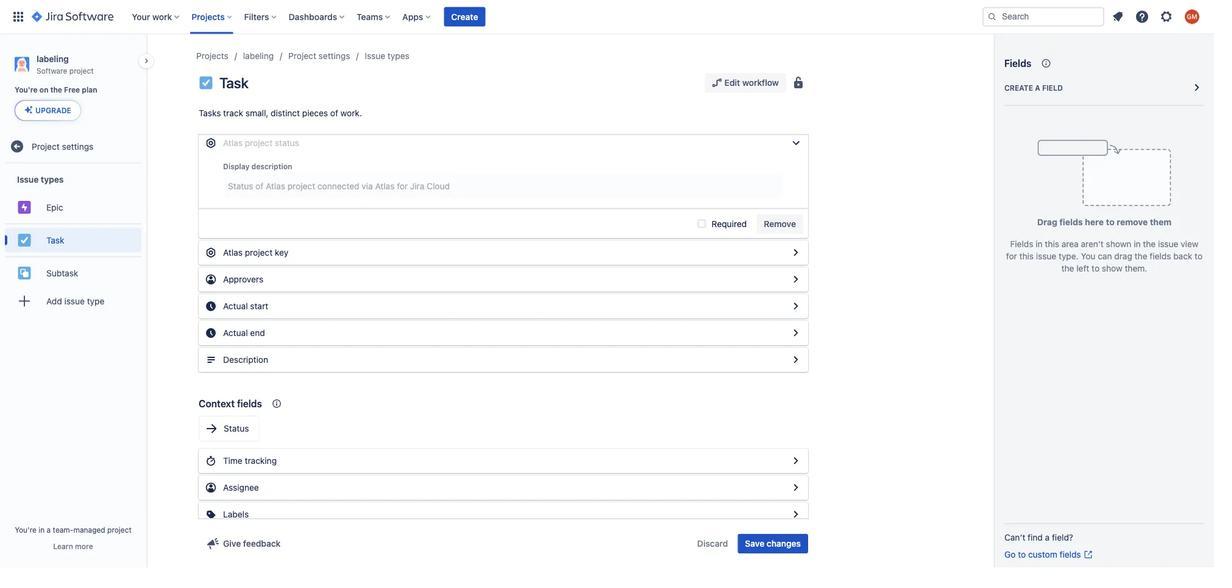 Task type: locate. For each thing, give the bounding box(es) containing it.
labels
[[223, 510, 249, 520]]

time tracking button
[[199, 449, 808, 474]]

0 vertical spatial you're
[[15, 86, 38, 94]]

you're
[[15, 86, 38, 94], [15, 526, 37, 535]]

fields left more information about the fields icon
[[1005, 58, 1032, 69]]

go to custom fields link
[[1005, 549, 1093, 561]]

1 vertical spatial issue
[[1036, 251, 1057, 261]]

open field configuration image inside 'time tracking' button
[[789, 454, 803, 469]]

in down drag on the top of the page
[[1036, 239, 1043, 249]]

open field configuration image inside actual end button
[[789, 326, 803, 341]]

1 vertical spatial types
[[41, 174, 64, 184]]

issue types
[[365, 51, 409, 61], [17, 174, 64, 184]]

0 horizontal spatial task
[[46, 235, 64, 245]]

1 vertical spatial atlas
[[223, 248, 243, 258]]

2 vertical spatial issue
[[64, 296, 85, 306]]

0 horizontal spatial issue
[[64, 296, 85, 306]]

0 vertical spatial fields
[[1005, 58, 1032, 69]]

you're for you're on the free plan
[[15, 86, 38, 94]]

1 horizontal spatial in
[[1036, 239, 1043, 249]]

0 vertical spatial issue
[[365, 51, 385, 61]]

give
[[223, 539, 241, 549]]

1 horizontal spatial issue
[[365, 51, 385, 61]]

1 open field configuration image from the top
[[789, 272, 803, 287]]

1 vertical spatial settings
[[62, 141, 93, 151]]

0 vertical spatial project settings
[[288, 51, 350, 61]]

1 vertical spatial open field configuration image
[[789, 326, 803, 341]]

projects link
[[196, 49, 228, 63]]

status
[[224, 424, 249, 434]]

add issue type
[[46, 296, 104, 306]]

2 horizontal spatial in
[[1134, 239, 1141, 249]]

in for you're in a team-managed project
[[39, 526, 45, 535]]

fields for fields
[[1005, 58, 1032, 69]]

open field configuration image inside description button
[[789, 353, 803, 368]]

open field configuration image inside the labels button
[[789, 508, 803, 522]]

display description
[[223, 162, 292, 171]]

3 open field configuration image from the top
[[789, 508, 803, 522]]

0 vertical spatial task
[[219, 74, 248, 91]]

task right "issue type icon"
[[219, 74, 248, 91]]

0 vertical spatial projects
[[192, 12, 225, 22]]

create for create a field
[[1005, 84, 1033, 92]]

4 open field configuration image from the top
[[789, 454, 803, 469]]

issue types down teams popup button
[[365, 51, 409, 61]]

issue for group containing issue types
[[17, 174, 39, 184]]

banner
[[0, 0, 1214, 34]]

project up 'display description'
[[245, 138, 273, 148]]

2 open field configuration image from the top
[[789, 326, 803, 341]]

actual left end
[[223, 328, 248, 338]]

dashboards
[[289, 12, 337, 22]]

project inside labeling software project
[[69, 66, 94, 75]]

types down apps
[[388, 51, 409, 61]]

you're left team-
[[15, 526, 37, 535]]

projects
[[192, 12, 225, 22], [196, 51, 228, 61]]

actual inside actual end button
[[223, 328, 248, 338]]

types for 'issue types' link
[[388, 51, 409, 61]]

actual end
[[223, 328, 265, 338]]

fields left back
[[1150, 251, 1171, 261]]

create button
[[444, 7, 485, 27]]

atlas up approvers
[[223, 248, 243, 258]]

project right managed at the left bottom of page
[[107, 526, 132, 535]]

this left area
[[1045, 239, 1059, 249]]

0 vertical spatial atlas
[[223, 138, 243, 148]]

search image
[[987, 12, 997, 22]]

types inside group
[[41, 174, 64, 184]]

1 horizontal spatial labeling
[[243, 51, 274, 61]]

1 horizontal spatial project settings
[[288, 51, 350, 61]]

labeling up software
[[37, 54, 69, 64]]

actual inside actual start button
[[223, 301, 248, 311]]

0 vertical spatial actual
[[223, 301, 248, 311]]

1 horizontal spatial types
[[388, 51, 409, 61]]

more
[[75, 543, 93, 551]]

open field configuration image
[[789, 272, 803, 287], [789, 326, 803, 341], [789, 508, 803, 522]]

tracking
[[245, 456, 277, 466]]

in right shown
[[1134, 239, 1141, 249]]

on
[[40, 86, 48, 94]]

description button
[[199, 348, 808, 372]]

atlas project status
[[223, 138, 299, 148]]

0 horizontal spatial issue
[[17, 174, 39, 184]]

drag fields here to remove them
[[1037, 217, 1172, 227]]

issue inside button
[[64, 296, 85, 306]]

project inside button
[[245, 248, 273, 258]]

projects inside popup button
[[192, 12, 225, 22]]

fields
[[1005, 58, 1032, 69], [1010, 239, 1034, 249]]

epic
[[46, 202, 63, 212]]

issue for 'issue types' link
[[365, 51, 385, 61]]

to right here on the top right of page
[[1106, 217, 1115, 227]]

2 vertical spatial open field configuration image
[[789, 508, 803, 522]]

issue types inside group
[[17, 174, 64, 184]]

pieces
[[302, 108, 328, 118]]

add
[[46, 296, 62, 306]]

1 vertical spatial project
[[32, 141, 60, 151]]

the up them.
[[1135, 251, 1148, 261]]

atlas project key button
[[199, 241, 808, 265]]

atlas for atlas project status
[[223, 138, 243, 148]]

plan
[[82, 86, 97, 94]]

1 vertical spatial create
[[1005, 84, 1033, 92]]

2 actual from the top
[[223, 328, 248, 338]]

create a field
[[1005, 84, 1063, 92]]

this right for
[[1020, 251, 1034, 261]]

a left field
[[1035, 84, 1040, 92]]

1 actual from the top
[[223, 301, 248, 311]]

issue types for group containing issue types
[[17, 174, 64, 184]]

project settings link down upgrade
[[5, 134, 141, 159]]

open field configuration image inside actual start button
[[789, 299, 803, 314]]

sidebar navigation image
[[134, 49, 161, 73]]

time tracking
[[223, 456, 277, 466]]

Display description field
[[224, 175, 783, 197]]

1 you're from the top
[[15, 86, 38, 94]]

project settings link
[[288, 49, 350, 63], [5, 134, 141, 159]]

drag
[[1114, 251, 1132, 261]]

Search field
[[983, 7, 1105, 27]]

you're left on
[[15, 86, 38, 94]]

actual end button
[[199, 321, 808, 346]]

1 horizontal spatial task
[[219, 74, 248, 91]]

0 horizontal spatial in
[[39, 526, 45, 535]]

this
[[1045, 239, 1059, 249], [1020, 251, 1034, 261]]

2 horizontal spatial issue
[[1158, 239, 1179, 249]]

description
[[223, 355, 268, 365]]

field
[[1042, 84, 1063, 92]]

display
[[223, 162, 250, 171]]

1 horizontal spatial this
[[1045, 239, 1059, 249]]

2 horizontal spatial a
[[1045, 533, 1050, 543]]

save changes
[[745, 539, 801, 549]]

project down dashboards
[[288, 51, 316, 61]]

close field configuration image
[[789, 136, 803, 151]]

2 atlas from the top
[[223, 248, 243, 258]]

in left team-
[[39, 526, 45, 535]]

edit workflow button
[[705, 73, 786, 93]]

status
[[275, 138, 299, 148]]

0 vertical spatial create
[[451, 12, 478, 22]]

atlas inside atlas project key button
[[223, 248, 243, 258]]

a left team-
[[47, 526, 51, 535]]

no restrictions image
[[791, 76, 806, 90]]

labeling down filters popup button
[[243, 51, 274, 61]]

issue up back
[[1158, 239, 1179, 249]]

project left key
[[245, 248, 273, 258]]

to right go
[[1018, 550, 1026, 560]]

project settings link down dashboards dropdown button
[[288, 49, 350, 63]]

open field configuration image
[[789, 246, 803, 260], [789, 299, 803, 314], [789, 353, 803, 368], [789, 454, 803, 469], [789, 481, 803, 496]]

actual for actual end
[[223, 328, 248, 338]]

aren't
[[1081, 239, 1104, 249]]

open field configuration image inside approvers button
[[789, 272, 803, 287]]

task
[[219, 74, 248, 91], [46, 235, 64, 245]]

0 horizontal spatial issue types
[[17, 174, 64, 184]]

0 vertical spatial types
[[388, 51, 409, 61]]

1 vertical spatial issue types
[[17, 174, 64, 184]]

the right on
[[50, 86, 62, 94]]

managed
[[73, 526, 105, 535]]

atlas
[[223, 138, 243, 148], [223, 248, 243, 258]]

end
[[250, 328, 265, 338]]

0 horizontal spatial a
[[47, 526, 51, 535]]

project settings down upgrade
[[32, 141, 93, 151]]

fields inside fields in this area aren't shown in the issue view for this issue type. you can drag the fields back to the left to show them.
[[1150, 251, 1171, 261]]

0 horizontal spatial create
[[451, 12, 478, 22]]

create
[[451, 12, 478, 22], [1005, 84, 1033, 92]]

1 vertical spatial issue
[[17, 174, 39, 184]]

to
[[1106, 217, 1115, 227], [1195, 251, 1203, 261], [1092, 264, 1100, 274], [1018, 550, 1026, 560]]

project up plan
[[69, 66, 94, 75]]

3 open field configuration image from the top
[[789, 353, 803, 368]]

atlas up the display
[[223, 138, 243, 148]]

1 vertical spatial you're
[[15, 526, 37, 535]]

0 horizontal spatial project
[[32, 141, 60, 151]]

1 vertical spatial fields
[[1010, 239, 1034, 249]]

create left field
[[1005, 84, 1033, 92]]

create inside button
[[451, 12, 478, 22]]

1 open field configuration image from the top
[[789, 246, 803, 260]]

0 vertical spatial issue types
[[365, 51, 409, 61]]

issue right add
[[64, 296, 85, 306]]

group
[[5, 164, 141, 321]]

fields in this area aren't shown in the issue view for this issue type. you can drag the fields back to the left to show them.
[[1006, 239, 1203, 274]]

atlas for atlas project key
[[223, 248, 243, 258]]

projects up projects link
[[192, 12, 225, 22]]

to down view
[[1195, 251, 1203, 261]]

2 open field configuration image from the top
[[789, 299, 803, 314]]

issue types up epic
[[17, 174, 64, 184]]

0 vertical spatial open field configuration image
[[789, 272, 803, 287]]

track
[[223, 108, 243, 118]]

issue left type.
[[1036, 251, 1057, 261]]

the down type.
[[1062, 264, 1074, 274]]

1 vertical spatial projects
[[196, 51, 228, 61]]

issue down teams popup button
[[365, 51, 385, 61]]

issue inside group
[[17, 174, 39, 184]]

1 vertical spatial actual
[[223, 328, 248, 338]]

project down upgrade button
[[32, 141, 60, 151]]

tasks track small, distinct pieces of work.
[[199, 108, 362, 118]]

0 horizontal spatial types
[[41, 174, 64, 184]]

your
[[132, 12, 150, 22]]

projects button
[[188, 7, 237, 27]]

here
[[1085, 217, 1104, 227]]

remove
[[1117, 217, 1148, 227]]

0 vertical spatial project
[[288, 51, 316, 61]]

labeling inside labeling software project
[[37, 54, 69, 64]]

issue up epic link
[[17, 174, 39, 184]]

settings down upgrade
[[62, 141, 93, 151]]

open field configuration image for tracking
[[789, 454, 803, 469]]

1 vertical spatial task
[[46, 235, 64, 245]]

issue
[[365, 51, 385, 61], [17, 174, 39, 184]]

a right find
[[1045, 533, 1050, 543]]

labeling for labeling software project
[[37, 54, 69, 64]]

0 horizontal spatial settings
[[62, 141, 93, 151]]

5 open field configuration image from the top
[[789, 481, 803, 496]]

create right apps dropdown button
[[451, 12, 478, 22]]

1 atlas from the top
[[223, 138, 243, 148]]

0 horizontal spatial project settings
[[32, 141, 93, 151]]

changes
[[767, 539, 801, 549]]

project settings down dashboards dropdown button
[[288, 51, 350, 61]]

approvers button
[[199, 268, 808, 292]]

1 horizontal spatial issue types
[[365, 51, 409, 61]]

1 horizontal spatial create
[[1005, 84, 1033, 92]]

your profile and settings image
[[1185, 9, 1200, 24]]

projects for projects popup button
[[192, 12, 225, 22]]

actual left start
[[223, 301, 248, 311]]

fields inside fields in this area aren't shown in the issue view for this issue type. you can drag the fields back to the left to show them.
[[1010, 239, 1034, 249]]

settings down dashboards dropdown button
[[319, 51, 350, 61]]

project settings
[[288, 51, 350, 61], [32, 141, 93, 151]]

0 horizontal spatial this
[[1020, 251, 1034, 261]]

1 horizontal spatial project settings link
[[288, 49, 350, 63]]

0 horizontal spatial labeling
[[37, 54, 69, 64]]

1 vertical spatial this
[[1020, 251, 1034, 261]]

jira software image
[[32, 9, 114, 24], [32, 9, 114, 24]]

you're in a team-managed project
[[15, 526, 132, 535]]

open field configuration image inside atlas project key button
[[789, 246, 803, 260]]

1 vertical spatial project settings link
[[5, 134, 141, 159]]

upgrade
[[35, 106, 71, 115]]

actual for actual start
[[223, 301, 248, 311]]

fields up for
[[1010, 239, 1034, 249]]

0 horizontal spatial project settings link
[[5, 134, 141, 159]]

task down epic
[[46, 235, 64, 245]]

2 you're from the top
[[15, 526, 37, 535]]

projects up "issue type icon"
[[196, 51, 228, 61]]

0 vertical spatial settings
[[319, 51, 350, 61]]

fields left more information about the context fields icon
[[237, 398, 262, 410]]

fields
[[1060, 217, 1083, 227], [1150, 251, 1171, 261], [237, 398, 262, 410], [1060, 550, 1081, 560]]

1 horizontal spatial a
[[1035, 84, 1040, 92]]

task group
[[5, 223, 141, 256]]

types up epic
[[41, 174, 64, 184]]



Task type: vqa. For each thing, say whether or not it's contained in the screenshot.
"Create" within Create button
no



Task type: describe. For each thing, give the bounding box(es) containing it.
subtask link
[[5, 261, 141, 285]]

edit workflow
[[725, 78, 779, 88]]

issue type icon image
[[199, 76, 213, 90]]

add issue type image
[[17, 294, 32, 309]]

appswitcher icon image
[[11, 9, 26, 24]]

types for group containing issue types
[[41, 174, 64, 184]]

0 vertical spatial project settings link
[[288, 49, 350, 63]]

0 vertical spatial this
[[1045, 239, 1059, 249]]

learn
[[53, 543, 73, 551]]

more information about the context fields image
[[269, 397, 284, 411]]

1 horizontal spatial settings
[[319, 51, 350, 61]]

primary element
[[7, 0, 983, 34]]

for
[[1006, 251, 1017, 261]]

epic link
[[5, 195, 141, 220]]

free
[[64, 86, 80, 94]]

workflow
[[742, 78, 779, 88]]

distinct
[[271, 108, 300, 118]]

remove button
[[757, 214, 803, 234]]

1 horizontal spatial issue
[[1036, 251, 1057, 261]]

task link
[[5, 228, 141, 253]]

team-
[[53, 526, 73, 535]]

you're for you're in a team-managed project
[[15, 526, 37, 535]]

go
[[1005, 550, 1016, 560]]

type.
[[1059, 251, 1079, 261]]

add issue type button
[[5, 289, 141, 314]]

upgrade button
[[15, 101, 80, 120]]

your work
[[132, 12, 172, 22]]

filters button
[[241, 7, 281, 27]]

go to custom fields
[[1005, 550, 1081, 560]]

teams
[[357, 12, 383, 22]]

fields up area
[[1060, 217, 1083, 227]]

find
[[1028, 533, 1043, 543]]

approvers
[[223, 275, 263, 285]]

issue types link
[[365, 49, 409, 63]]

assignee
[[223, 483, 259, 493]]

dashboards button
[[285, 7, 349, 27]]

area
[[1062, 239, 1079, 249]]

apps
[[402, 12, 423, 22]]

can't
[[1005, 533, 1026, 543]]

you
[[1081, 251, 1096, 261]]

give feedback
[[223, 539, 281, 549]]

drag
[[1037, 217, 1057, 227]]

left
[[1077, 264, 1089, 274]]

labels button
[[199, 503, 808, 527]]

subtask
[[46, 268, 78, 278]]

remove
[[764, 219, 796, 229]]

1 horizontal spatial project
[[288, 51, 316, 61]]

0 vertical spatial issue
[[1158, 239, 1179, 249]]

them
[[1150, 217, 1172, 227]]

discard button
[[690, 535, 735, 554]]

labeling software project
[[37, 54, 94, 75]]

1 vertical spatial project settings
[[32, 141, 93, 151]]

discard
[[697, 539, 728, 549]]

software
[[37, 66, 67, 75]]

issue types for 'issue types' link
[[365, 51, 409, 61]]

a for you're in a team-managed project
[[47, 526, 51, 535]]

open field configuration image for project
[[789, 246, 803, 260]]

open field configuration image for assignee
[[789, 508, 803, 522]]

labeling for labeling
[[243, 51, 274, 61]]

this link will be opened in a new tab image
[[1084, 550, 1093, 560]]

time
[[223, 456, 242, 466]]

type
[[87, 296, 104, 306]]

start
[[250, 301, 268, 311]]

labeling link
[[243, 49, 274, 63]]

apps button
[[399, 7, 435, 27]]

actual start button
[[199, 294, 808, 319]]

custom
[[1028, 550, 1057, 560]]

context fields
[[199, 398, 262, 410]]

work
[[152, 12, 172, 22]]

fields left this link will be opened in a new tab image
[[1060, 550, 1081, 560]]

edit
[[725, 78, 740, 88]]

task inside task link
[[46, 235, 64, 245]]

create for create
[[451, 12, 478, 22]]

filters
[[244, 12, 269, 22]]

required
[[712, 219, 747, 229]]

fields for fields in this area aren't shown in the issue view for this issue type. you can drag the fields back to the left to show them.
[[1010, 239, 1034, 249]]

context
[[199, 398, 235, 410]]

them.
[[1125, 264, 1147, 274]]

shown
[[1106, 239, 1132, 249]]

learn more button
[[53, 542, 93, 552]]

can
[[1098, 251, 1112, 261]]

more information about the fields image
[[1039, 56, 1053, 71]]

open field configuration image inside assignee button
[[789, 481, 803, 496]]

learn more
[[53, 543, 93, 551]]

open field configuration image for atlas project key
[[789, 272, 803, 287]]

view
[[1181, 239, 1199, 249]]

in for fields in this area aren't shown in the issue view for this issue type. you can drag the fields back to the left to show them.
[[1036, 239, 1043, 249]]

give feedback button
[[199, 535, 288, 554]]

atlas project key
[[223, 248, 288, 258]]

key
[[275, 248, 288, 258]]

group containing issue types
[[5, 164, 141, 321]]

the down them
[[1143, 239, 1156, 249]]

of
[[330, 108, 338, 118]]

projects for projects link
[[196, 51, 228, 61]]

assignee button
[[199, 476, 808, 500]]

description
[[251, 162, 292, 171]]

show
[[1102, 264, 1123, 274]]

settings image
[[1159, 9, 1174, 24]]

help image
[[1135, 9, 1150, 24]]

to right the left
[[1092, 264, 1100, 274]]

open field configuration image for start
[[789, 299, 803, 314]]

banner containing your work
[[0, 0, 1214, 34]]

notifications image
[[1111, 9, 1125, 24]]

field?
[[1052, 533, 1073, 543]]

work.
[[341, 108, 362, 118]]

tasks
[[199, 108, 221, 118]]

save
[[745, 539, 765, 549]]

a for can't find a field?
[[1045, 533, 1050, 543]]



